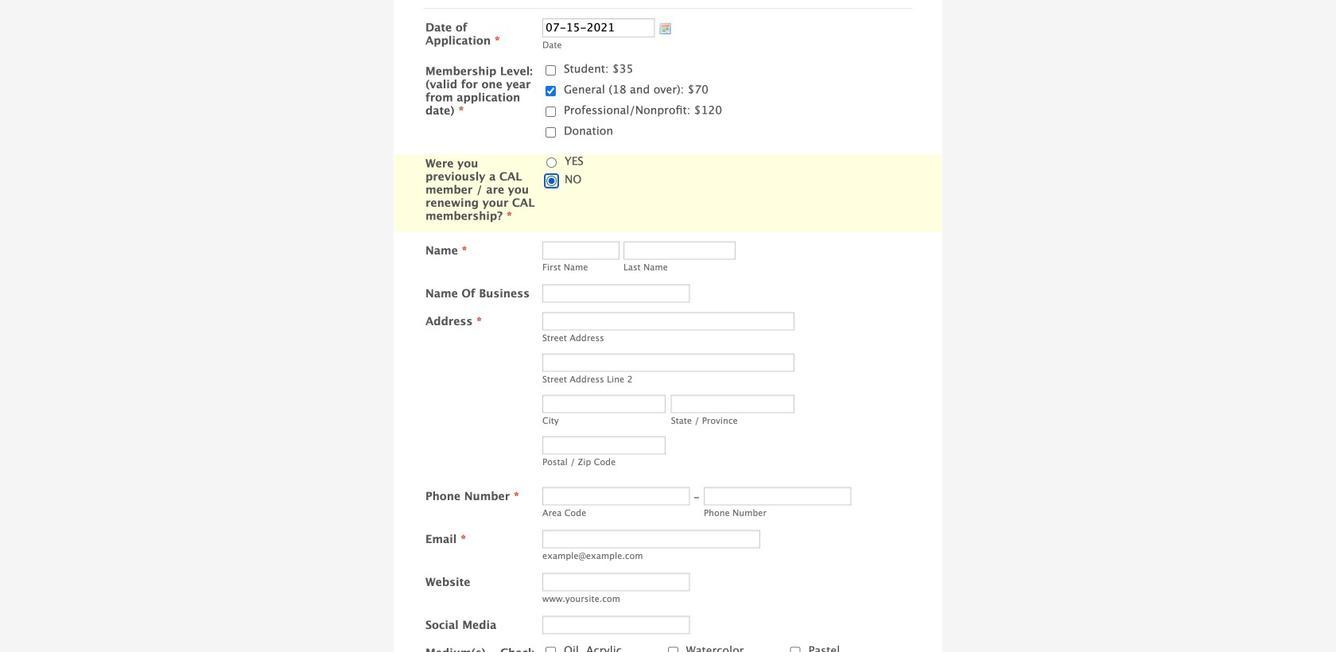 Task type: describe. For each thing, give the bounding box(es) containing it.
pick a date image
[[659, 22, 672, 35]]

2 group from the top
[[543, 154, 913, 186]]

1 group from the top
[[543, 62, 913, 140]]



Task type: locate. For each thing, give the bounding box(es) containing it.
None telephone field
[[543, 487, 690, 506]]

None text field
[[543, 312, 795, 331], [543, 354, 795, 372], [543, 395, 666, 413], [671, 395, 795, 413], [543, 436, 666, 455], [543, 616, 690, 634], [543, 312, 795, 331], [543, 354, 795, 372], [543, 395, 666, 413], [671, 395, 795, 413], [543, 436, 666, 455], [543, 616, 690, 634]]

None telephone field
[[704, 487, 852, 506]]

None radio
[[547, 158, 557, 168], [547, 176, 557, 186], [547, 158, 557, 168], [547, 176, 557, 186]]

mm-dd-yyyy text field
[[543, 18, 655, 37]]

2 vertical spatial group
[[543, 644, 910, 652]]

None text field
[[543, 241, 620, 260], [624, 241, 736, 260], [543, 284, 690, 303], [543, 241, 620, 260], [624, 241, 736, 260], [543, 284, 690, 303]]

group
[[543, 62, 913, 140], [543, 154, 913, 186], [543, 644, 910, 652]]

None checkbox
[[546, 127, 556, 138], [546, 647, 556, 652], [668, 647, 679, 652], [791, 647, 801, 652], [546, 127, 556, 138], [546, 647, 556, 652], [668, 647, 679, 652], [791, 647, 801, 652]]

None checkbox
[[546, 65, 556, 76], [546, 86, 556, 96], [546, 107, 556, 117], [546, 65, 556, 76], [546, 86, 556, 96], [546, 107, 556, 117]]

1 vertical spatial group
[[543, 154, 913, 186]]

0 vertical spatial group
[[543, 62, 913, 140]]

3 group from the top
[[543, 644, 910, 652]]

None email field
[[543, 530, 761, 549]]

  text field
[[543, 573, 690, 591]]



